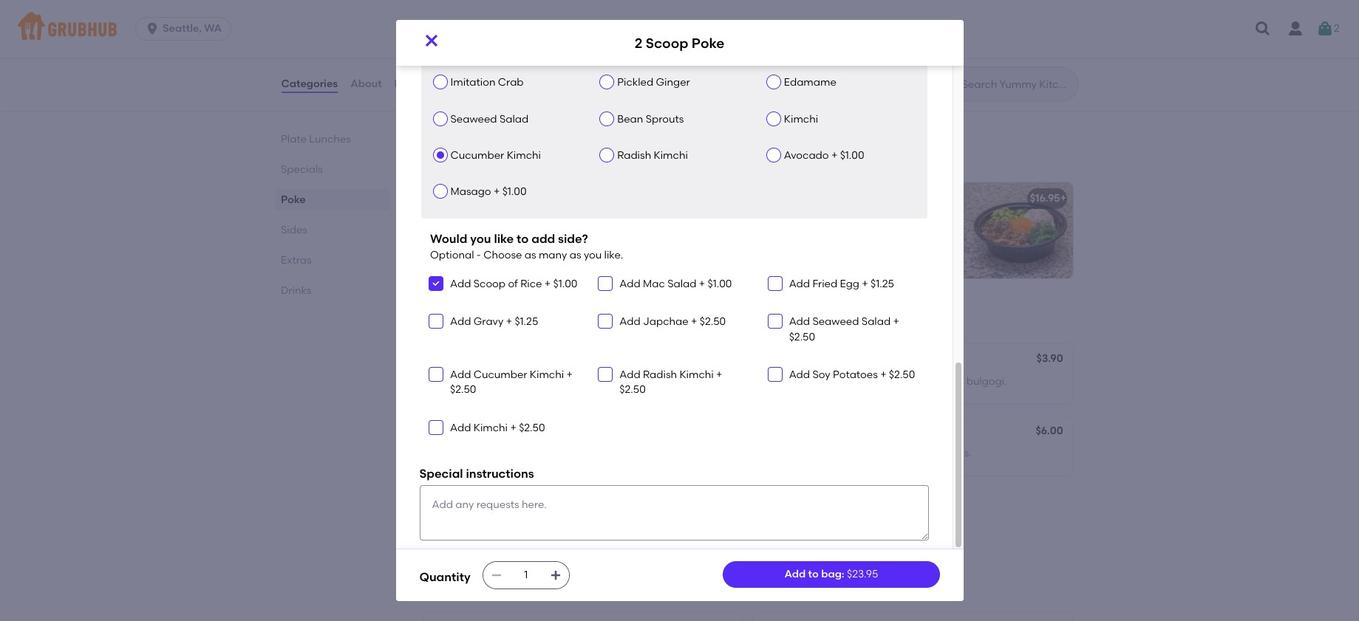 Task type: vqa. For each thing, say whether or not it's contained in the screenshot.
PORK
yes



Task type: locate. For each thing, give the bounding box(es) containing it.
1 horizontal spatial -
[[482, 47, 486, 60]]

gyoza button
[[422, 489, 742, 548]]

add kimchi + $2.50
[[450, 422, 545, 434]]

svg image down optional
[[432, 279, 440, 288]]

6
[[813, 57, 819, 70]]

2 comes from the left
[[762, 213, 798, 226]]

seaweed salad
[[450, 113, 529, 125]]

choose down third
[[489, 47, 527, 60]]

kimchi right 'nori.'
[[679, 369, 714, 381]]

1 horizontal spatial poke
[[876, 213, 901, 226]]

choice. inside comes with 2 scoops of poke of your choice.
[[431, 228, 468, 241]]

0 vertical spatial to
[[517, 232, 529, 246]]

add up bulgogi mandu
[[789, 316, 810, 328]]

radish
[[617, 149, 651, 162], [643, 369, 677, 381]]

comes
[[431, 213, 467, 226], [762, 213, 798, 226]]

instructions
[[466, 467, 534, 481]]

2 scoop poke up carrots,
[[635, 34, 725, 51]]

0 vertical spatial -
[[482, 47, 486, 60]]

your inside comes with 2 scoops of poke of your choice.
[[591, 213, 613, 226]]

add left 'nori.'
[[620, 369, 641, 381]]

2 poke from the left
[[876, 213, 901, 226]]

sides up spam
[[419, 310, 461, 328]]

your inside fried rice with your choice of protein and peas, carrots, and onions.
[[503, 57, 525, 70]]

$2.50 inside add radish kimchi + $2.50
[[620, 384, 646, 396]]

carte
[[784, 57, 811, 70]]

choice. for comes with 1 scoop of poke of your choice.
[[762, 228, 799, 241]]

sprouts
[[646, 113, 684, 125]]

svg image
[[422, 32, 440, 50], [432, 279, 440, 288], [771, 279, 779, 288], [432, 317, 440, 326], [601, 317, 610, 326], [771, 317, 779, 326], [432, 370, 440, 379], [771, 370, 779, 379]]

1 horizontal spatial 2 scoop poke
[[635, 34, 725, 51]]

0 vertical spatial salad
[[500, 113, 529, 125]]

Input item quantity number field
[[510, 562, 542, 589]]

mac
[[643, 278, 665, 291]]

required
[[434, 47, 479, 60]]

add for add mac salad
[[620, 278, 641, 291]]

comes for comes with 1 scoop of poke of your choice.
[[762, 213, 798, 226]]

- right optional
[[477, 249, 481, 262]]

0 horizontal spatial sides
[[280, 224, 307, 236]]

add down bulgogi mandu
[[789, 369, 810, 381]]

1 horizontal spatial seaweed
[[812, 316, 859, 328]]

bag:
[[821, 568, 844, 581]]

1 horizontal spatial choice.
[[762, 228, 799, 241]]

2 horizontal spatial salad
[[862, 316, 891, 328]]

$16.95
[[1030, 192, 1060, 205]]

additional
[[490, 153, 535, 163]]

svg image for add scoop of rice
[[432, 279, 440, 288]]

0 horizontal spatial as
[[525, 249, 536, 262]]

1 as from the left
[[525, 249, 536, 262]]

to right like
[[517, 232, 529, 246]]

add inside add cucumber kimchi + $2.50
[[450, 369, 471, 381]]

your inside comes with 1 scoop of poke of your choice.
[[915, 213, 937, 226]]

svg image
[[1254, 20, 1272, 38], [1316, 20, 1334, 38], [145, 21, 160, 36], [601, 279, 610, 288], [601, 370, 610, 379], [432, 423, 440, 432], [491, 570, 502, 582], [550, 570, 561, 582]]

1 horizontal spatial tempura
[[964, 57, 1007, 70]]

- down a
[[482, 47, 486, 60]]

1 vertical spatial rice
[[520, 278, 542, 291]]

salad up poke add sides for an additional charge.
[[500, 113, 529, 125]]

carrots,
[[667, 57, 705, 70]]

kimchi right 'on'
[[530, 369, 564, 381]]

svg image up bulgogi
[[771, 317, 779, 326]]

add left sides
[[419, 153, 437, 163]]

pieces
[[822, 57, 855, 70], [771, 447, 803, 460]]

choose down like
[[483, 249, 522, 262]]

pickled
[[617, 76, 653, 89]]

$2.50 inside add cucumber kimchi + $2.50
[[450, 384, 476, 396]]

poke right scoop
[[876, 213, 901, 226]]

seasoned
[[513, 375, 561, 388]]

comes up would
[[431, 213, 467, 226]]

0 horizontal spatial extras
[[280, 254, 311, 267]]

search icon image
[[938, 75, 956, 93]]

rice up onions.
[[459, 57, 477, 70]]

$15.50
[[697, 35, 728, 47]]

and up the pickled
[[615, 57, 635, 70]]

to inside would you like to add side? optional - choose as many as you like.
[[517, 232, 529, 246]]

sides
[[440, 153, 461, 163]]

0 vertical spatial $1.25
[[871, 278, 894, 291]]

0 horizontal spatial -
[[477, 249, 481, 262]]

poke inside comes with 1 scoop of poke of your choice.
[[876, 213, 901, 226]]

salad down add fried egg + $1.25
[[862, 316, 891, 328]]

+ inside add cucumber kimchi + $2.50
[[567, 369, 573, 381]]

sides up drinks on the left of the page
[[280, 224, 307, 236]]

wa
[[204, 22, 222, 35]]

Search Yummy Kitchen search field
[[960, 78, 1073, 92]]

about button
[[350, 58, 383, 111]]

poke up carrots,
[[692, 34, 725, 51]]

egg
[[927, 447, 947, 460]]

poke for scoops
[[552, 213, 576, 226]]

0 horizontal spatial poke
[[552, 213, 576, 226]]

0 vertical spatial rice
[[494, 36, 516, 49]]

side
[[431, 426, 453, 439]]

you
[[470, 232, 491, 246], [584, 249, 602, 262]]

1 vertical spatial rice
[[564, 375, 583, 388]]

1 vertical spatial pieces
[[771, 447, 803, 460]]

poke up sides
[[419, 132, 458, 151]]

ginger
[[656, 76, 690, 89]]

add inside add radish kimchi + $2.50
[[620, 369, 641, 381]]

1 choice. from the left
[[431, 228, 468, 241]]

scoop right the side
[[456, 426, 488, 439]]

svg image down spam
[[432, 370, 440, 379]]

salad inside "add seaweed salad + $2.50"
[[862, 316, 891, 328]]

poke up the side?
[[552, 213, 576, 226]]

protein
[[576, 57, 612, 70]]

choose up the required
[[434, 31, 479, 45]]

rice
[[494, 36, 516, 49], [520, 278, 542, 291]]

1 vertical spatial 2 scoop poke
[[431, 192, 499, 205]]

and right pork on the right
[[869, 447, 889, 460]]

$1.25 right gravy
[[515, 316, 538, 328]]

and down the required
[[431, 72, 451, 85]]

0 horizontal spatial and
[[431, 72, 451, 85]]

seaweed down add fried egg + $1.25
[[812, 316, 859, 328]]

fried left third
[[466, 36, 491, 49]]

poke for scoop
[[876, 213, 901, 226]]

add down 'grilled'
[[450, 422, 471, 434]]

korean fried chicken special image
[[962, 0, 1073, 14]]

as
[[525, 249, 536, 262], [570, 249, 581, 262]]

cucumber
[[450, 149, 504, 162], [474, 369, 527, 381]]

grilled spam on seasoned rice wrapped in nori.
[[431, 375, 666, 388]]

with down masago + $1.00
[[469, 213, 490, 226]]

svg image inside "2" button
[[1316, 20, 1334, 38]]

1 horizontal spatial as
[[570, 249, 581, 262]]

0 vertical spatial rice
[[459, 57, 477, 70]]

2 scoop poke down for
[[431, 192, 499, 205]]

spam
[[431, 354, 461, 367]]

add down optional
[[450, 278, 471, 291]]

0 horizontal spatial salad
[[500, 113, 529, 125]]

salad right mac
[[667, 278, 697, 291]]

rice left wrapped
[[564, 375, 583, 388]]

add soy potatoes + $2.50
[[789, 369, 915, 381]]

to left bag:
[[808, 568, 819, 581]]

1 vertical spatial radish
[[643, 369, 677, 381]]

seaweed inside "add seaweed salad + $2.50"
[[812, 316, 859, 328]]

2 tempura from the left
[[964, 57, 1007, 70]]

2 horizontal spatial and
[[869, 447, 889, 460]]

your
[[503, 57, 525, 70], [591, 213, 613, 226], [915, 213, 937, 226]]

filled
[[891, 375, 915, 388]]

add to bag: $23.95
[[784, 568, 878, 581]]

1 horizontal spatial salad
[[667, 278, 697, 291]]

rolls.
[[949, 447, 972, 460]]

$1.25 right egg
[[871, 278, 894, 291]]

+
[[831, 149, 838, 162], [494, 186, 500, 198], [1060, 192, 1066, 205], [545, 278, 551, 291], [699, 278, 705, 291], [862, 278, 868, 291], [506, 316, 512, 328], [691, 316, 697, 328], [893, 316, 899, 328], [567, 369, 573, 381], [716, 369, 722, 381], [880, 369, 886, 381], [510, 422, 516, 434]]

with up imitation crab
[[480, 57, 501, 70]]

add inside "add seaweed salad + $2.50"
[[789, 316, 810, 328]]

$2.50 inside "add seaweed salad + $2.50"
[[789, 331, 815, 343]]

fried rice with your choice of protein and peas, carrots, and onions.
[[431, 57, 705, 85]]

0 horizontal spatial $1.25
[[515, 316, 538, 328]]

0 horizontal spatial rice
[[459, 57, 477, 70]]

main navigation navigation
[[0, 0, 1359, 58]]

rice
[[459, 57, 477, 70], [564, 375, 583, 388]]

$1.00
[[840, 149, 864, 162], [502, 186, 527, 198], [553, 278, 578, 291], [708, 278, 732, 291]]

1 horizontal spatial $1.25
[[871, 278, 894, 291]]

fried down house
[[431, 57, 456, 70]]

+ inside add radish kimchi + $2.50
[[716, 369, 722, 381]]

sauce.
[[1010, 57, 1043, 70]]

as down add
[[525, 249, 536, 262]]

you left like
[[470, 232, 491, 246]]

an
[[477, 153, 488, 163]]

1 vertical spatial to
[[808, 568, 819, 581]]

add left mac
[[620, 278, 641, 291]]

rice down the many
[[520, 278, 542, 291]]

seattle, wa
[[163, 22, 222, 35]]

$1.00 up scoops
[[502, 186, 527, 198]]

$1.00 down the many
[[553, 278, 578, 291]]

choice.
[[431, 228, 468, 241], [762, 228, 799, 241]]

side?
[[558, 232, 588, 246]]

peas,
[[637, 57, 665, 70]]

kimchi up instructions
[[474, 422, 508, 434]]

0 horizontal spatial 2 scoop poke
[[431, 192, 499, 205]]

1 horizontal spatial to
[[808, 568, 819, 581]]

rice inside fried rice with your choice of protein and peas, carrots, and onions.
[[459, 57, 477, 70]]

0 horizontal spatial comes
[[431, 213, 467, 226]]

1 horizontal spatial comes
[[762, 213, 798, 226]]

scoop up gravy
[[474, 278, 506, 291]]

topping
[[523, 31, 569, 45]]

0 horizontal spatial seaweed
[[450, 113, 497, 125]]

and
[[615, 57, 635, 70], [431, 72, 451, 85], [869, 447, 889, 460]]

add left the japchae
[[620, 316, 641, 328]]

comes left the "1" in the top of the page
[[762, 213, 798, 226]]

add for add kimchi
[[450, 422, 471, 434]]

seaweed up poke add sides for an additional charge.
[[450, 113, 497, 125]]

-
[[482, 47, 486, 60], [477, 249, 481, 262]]

1 vertical spatial seaweed
[[812, 316, 859, 328]]

2 choice. from the left
[[762, 228, 799, 241]]

bulgogi mandu
[[762, 354, 839, 367]]

svg image up reviews
[[422, 32, 440, 50]]

poke inside comes with 2 scoops of poke of your choice.
[[552, 213, 576, 226]]

pieces.
[[771, 375, 806, 388]]

tempura
[[894, 57, 938, 70], [964, 57, 1007, 70]]

add down spam musubi
[[450, 369, 471, 381]]

about
[[350, 77, 382, 90]]

2 horizontal spatial your
[[915, 213, 937, 226]]

plate
[[280, 133, 306, 146]]

kimchi inside add radish kimchi + $2.50
[[679, 369, 714, 381]]

svg image up spam
[[432, 317, 440, 326]]

poke up instructions
[[491, 426, 516, 439]]

add seaweed salad + $2.50
[[789, 316, 899, 343]]

1 vertical spatial salad
[[667, 278, 697, 291]]

fried down mandu
[[809, 375, 834, 388]]

1 tempura from the left
[[894, 57, 938, 70]]

radish down bean
[[617, 149, 651, 162]]

1 vertical spatial extras
[[419, 579, 468, 597]]

1 horizontal spatial rice
[[564, 375, 583, 388]]

1 comes from the left
[[431, 213, 467, 226]]

2 scoop poke image
[[631, 183, 742, 279]]

with left the "1" in the top of the page
[[801, 213, 822, 226]]

add cucumber kimchi + $2.50
[[450, 369, 573, 396]]

avocado + $1.00
[[784, 149, 864, 162]]

tempura up search yummy kitchen search box
[[964, 57, 1007, 70]]

comes inside comes with 2 scoops of poke of your choice.
[[431, 213, 467, 226]]

svg image right 4
[[771, 370, 779, 379]]

add left gravy
[[450, 316, 471, 328]]

2 vertical spatial and
[[869, 447, 889, 460]]

add for add seaweed salad
[[789, 316, 810, 328]]

add left egg
[[789, 278, 810, 291]]

kimchi down sprouts at top
[[654, 149, 688, 162]]

1 vertical spatial -
[[477, 249, 481, 262]]

choice. inside comes with 1 scoop of poke of your choice.
[[762, 228, 799, 241]]

scoop
[[830, 213, 861, 226]]

1 horizontal spatial your
[[591, 213, 613, 226]]

2 vertical spatial choose
[[483, 249, 522, 262]]

0 horizontal spatial tempura
[[894, 57, 938, 70]]

0 horizontal spatial to
[[517, 232, 529, 246]]

svg image left add fried egg + $1.25
[[771, 279, 779, 288]]

2 inside button
[[1334, 22, 1340, 35]]

add for add radish kimchi
[[620, 369, 641, 381]]

svg image for add fried egg
[[771, 279, 779, 288]]

0 vertical spatial and
[[615, 57, 635, 70]]

$23.95
[[847, 568, 878, 581]]

you left like.
[[584, 249, 602, 262]]

0 horizontal spatial choice.
[[431, 228, 468, 241]]

rice right a
[[494, 36, 516, 49]]

la
[[772, 57, 782, 70]]

tempura right shrimp
[[894, 57, 938, 70]]

0 vertical spatial seaweed
[[450, 113, 497, 125]]

reviews
[[394, 77, 436, 90]]

with left beef
[[918, 375, 939, 388]]

radish right "in"
[[643, 369, 677, 381]]

1 vertical spatial cucumber
[[474, 369, 527, 381]]

kimchi up avocado
[[784, 113, 818, 125]]

dumplings
[[836, 375, 889, 388]]

1 poke from the left
[[552, 213, 576, 226]]

seattle, wa button
[[135, 17, 237, 41]]

0 vertical spatial pieces
[[822, 57, 855, 70]]

0 horizontal spatial pieces
[[771, 447, 803, 460]]

fried left egg
[[812, 278, 838, 291]]

poke inside poke add sides for an additional charge.
[[419, 132, 458, 151]]

1 vertical spatial you
[[584, 249, 602, 262]]

pieces left fried
[[771, 447, 803, 460]]

comes with 1 scoop of poke of your choice.
[[762, 213, 937, 241]]

cucumber kimchi
[[450, 149, 541, 162]]

2 vertical spatial salad
[[862, 316, 891, 328]]

$16.95 +
[[1030, 192, 1066, 205]]

svg image up wrapped
[[601, 317, 610, 326]]

comes inside comes with 1 scoop of poke of your choice.
[[762, 213, 798, 226]]

scoop up peas,
[[646, 34, 688, 51]]

pieces right the 6
[[822, 57, 855, 70]]

extras
[[280, 254, 311, 267], [419, 579, 468, 597]]

potatoes
[[833, 369, 878, 381]]

0 horizontal spatial you
[[470, 232, 491, 246]]

1 vertical spatial sides
[[419, 310, 461, 328]]

0 horizontal spatial your
[[503, 57, 525, 70]]

as down the side?
[[570, 249, 581, 262]]

2 scoop poke
[[635, 34, 725, 51], [431, 192, 499, 205]]



Task type: describe. For each thing, give the bounding box(es) containing it.
svg image for add japchae
[[601, 317, 610, 326]]

4 pieces. fried dumplings filled with beef bulgogi.
[[762, 375, 1007, 388]]

radish inside add radish kimchi + $2.50
[[643, 369, 677, 381]]

masago + $1.00
[[450, 186, 527, 198]]

musubi
[[463, 354, 500, 367]]

poke down an
[[474, 192, 499, 205]]

crab
[[498, 76, 524, 89]]

2 pieces of fried pork and veggie egg rolls.
[[762, 447, 972, 460]]

- inside choose a third topping required - choose 1.
[[482, 47, 486, 60]]

specials
[[280, 163, 323, 176]]

in
[[633, 375, 642, 388]]

imitation
[[450, 76, 496, 89]]

0 vertical spatial sides
[[280, 224, 307, 236]]

with inside comes with 2 scoops of poke of your choice.
[[469, 213, 490, 226]]

1 horizontal spatial extras
[[419, 579, 468, 597]]

0 vertical spatial 2 scoop poke
[[635, 34, 725, 51]]

add for add japchae
[[620, 316, 641, 328]]

pickled ginger
[[617, 76, 690, 89]]

third
[[492, 31, 520, 45]]

2 as from the left
[[570, 249, 581, 262]]

1 vertical spatial and
[[431, 72, 451, 85]]

poke inside button
[[491, 426, 516, 439]]

nori.
[[644, 375, 666, 388]]

add for add scoop of rice
[[450, 278, 471, 291]]

masago
[[450, 186, 491, 198]]

0 vertical spatial you
[[470, 232, 491, 246]]

add scoop of rice + $1.00
[[450, 278, 578, 291]]

1 scoop poke image
[[962, 183, 1073, 279]]

$2.50 for add cucumber kimchi + $2.50
[[450, 384, 476, 396]]

2 button
[[1316, 16, 1340, 42]]

wrapped
[[585, 375, 630, 388]]

add fried egg + $1.25
[[789, 278, 894, 291]]

salad for add mac salad
[[667, 278, 697, 291]]

house fried rice
[[431, 36, 516, 49]]

soy
[[812, 369, 830, 381]]

Special instructions text field
[[419, 486, 929, 541]]

svg image for add cucumber kimchi
[[432, 370, 440, 379]]

svg image inside seattle, wa button
[[145, 21, 160, 36]]

drinks
[[280, 285, 311, 297]]

imitation crab
[[450, 76, 524, 89]]

add for add gravy
[[450, 316, 471, 328]]

bulgogi
[[762, 354, 801, 367]]

house
[[431, 36, 463, 49]]

add gravy + $1.25
[[450, 316, 538, 328]]

add inside poke add sides for an additional charge.
[[419, 153, 437, 163]]

poke down specials
[[280, 194, 305, 206]]

svg image for 2 scoop poke
[[422, 32, 440, 50]]

your for comes with 2 scoops of poke of your choice.
[[591, 213, 613, 226]]

gravy
[[474, 316, 504, 328]]

salad for add seaweed salad
[[862, 316, 891, 328]]

seattle,
[[163, 22, 202, 35]]

add for add cucumber kimchi
[[450, 369, 471, 381]]

categories button
[[280, 58, 339, 111]]

fried inside fried rice with your choice of protein and peas, carrots, and onions.
[[431, 57, 456, 70]]

choose a third topping required - choose 1.
[[434, 31, 569, 60]]

scoops
[[501, 213, 537, 226]]

1 horizontal spatial sides
[[419, 310, 461, 328]]

svg image for add gravy
[[432, 317, 440, 326]]

your for comes with 1 scoop of poke of your choice.
[[915, 213, 937, 226]]

with inside comes with 1 scoop of poke of your choice.
[[801, 213, 822, 226]]

special instructions
[[419, 467, 534, 481]]

svg image for add seaweed salad
[[771, 317, 779, 326]]

bean sprouts
[[617, 113, 684, 125]]

onions.
[[454, 72, 489, 85]]

scoop down sides
[[440, 192, 472, 205]]

1 vertical spatial $1.25
[[515, 316, 538, 328]]

would
[[430, 232, 467, 246]]

1 horizontal spatial pieces
[[822, 57, 855, 70]]

4
[[762, 375, 768, 388]]

svg image for add soy potatoes
[[771, 370, 779, 379]]

poke add sides for an additional charge.
[[419, 132, 570, 163]]

$2.50 for add soy potatoes + $2.50
[[889, 369, 915, 381]]

japchae
[[643, 316, 689, 328]]

radish kimchi
[[617, 149, 688, 162]]

1 horizontal spatial you
[[584, 249, 602, 262]]

add for add fried egg
[[789, 278, 810, 291]]

$1.00 up add japchae + $2.50
[[708, 278, 732, 291]]

0 vertical spatial extras
[[280, 254, 311, 267]]

2 inside comes with 2 scoops of poke of your choice.
[[493, 213, 499, 226]]

side scoop poke button
[[422, 417, 742, 476]]

a
[[482, 31, 489, 45]]

1.
[[530, 47, 536, 60]]

spam musubi
[[431, 354, 500, 367]]

egg
[[840, 278, 859, 291]]

like
[[494, 232, 514, 246]]

gyoza
[[431, 498, 463, 511]]

$3.90
[[1037, 353, 1063, 365]]

choose inside would you like to add side? optional - choose as many as you like.
[[483, 249, 522, 262]]

add mac salad + $1.00
[[620, 278, 732, 291]]

add japchae + $2.50
[[620, 316, 726, 328]]

$12.00
[[1032, 35, 1063, 47]]

with up 'search icon'
[[940, 57, 961, 70]]

scoop inside button
[[456, 426, 488, 439]]

beef
[[941, 375, 964, 388]]

many
[[539, 249, 567, 262]]

$2.50 for add seaweed salad + $2.50
[[789, 331, 815, 343]]

+ inside "add seaweed salad + $2.50"
[[893, 316, 899, 328]]

0 horizontal spatial rice
[[494, 36, 516, 49]]

$2.50 for add radish kimchi + $2.50
[[620, 384, 646, 396]]

0 vertical spatial cucumber
[[450, 149, 504, 162]]

kimchi right an
[[507, 149, 541, 162]]

a
[[762, 57, 770, 70]]

choice
[[528, 57, 562, 70]]

1 vertical spatial choose
[[489, 47, 527, 60]]

add for add soy potatoes
[[789, 369, 810, 381]]

- inside would you like to add side? optional - choose as many as you like.
[[477, 249, 481, 262]]

would you like to add side? optional - choose as many as you like.
[[430, 232, 623, 262]]

comes for comes with 2 scoops of poke of your choice.
[[431, 213, 467, 226]]

grilled
[[431, 375, 464, 388]]

cucumber inside add cucumber kimchi + $2.50
[[474, 369, 527, 381]]

for
[[463, 153, 475, 163]]

add left bag:
[[784, 568, 806, 581]]

charge.
[[537, 153, 570, 163]]

kimchi inside add cucumber kimchi + $2.50
[[530, 369, 564, 381]]

bulgogi.
[[966, 375, 1007, 388]]

optional
[[430, 249, 474, 262]]

0 vertical spatial choose
[[434, 31, 479, 45]]

categories
[[281, 77, 338, 90]]

spam
[[467, 375, 495, 388]]

1 horizontal spatial rice
[[520, 278, 542, 291]]

special
[[419, 467, 463, 481]]

lunches
[[309, 133, 351, 146]]

mandu
[[804, 354, 839, 367]]

a la carte 6 pieces shrimp tempura with tempura sauce.
[[762, 57, 1043, 70]]

pork
[[844, 447, 866, 460]]

$6.00
[[1036, 425, 1063, 437]]

choice. for comes with 2 scoops of poke of your choice.
[[431, 228, 468, 241]]

0 vertical spatial radish
[[617, 149, 651, 162]]

veggie
[[891, 447, 925, 460]]

plate lunches
[[280, 133, 351, 146]]

edamame
[[784, 76, 836, 89]]

of inside fried rice with your choice of protein and peas, carrots, and onions.
[[564, 57, 574, 70]]

with inside fried rice with your choice of protein and peas, carrots, and onions.
[[480, 57, 501, 70]]

bean
[[617, 113, 643, 125]]

$1.00 right avocado
[[840, 149, 864, 162]]

1 horizontal spatial and
[[615, 57, 635, 70]]



